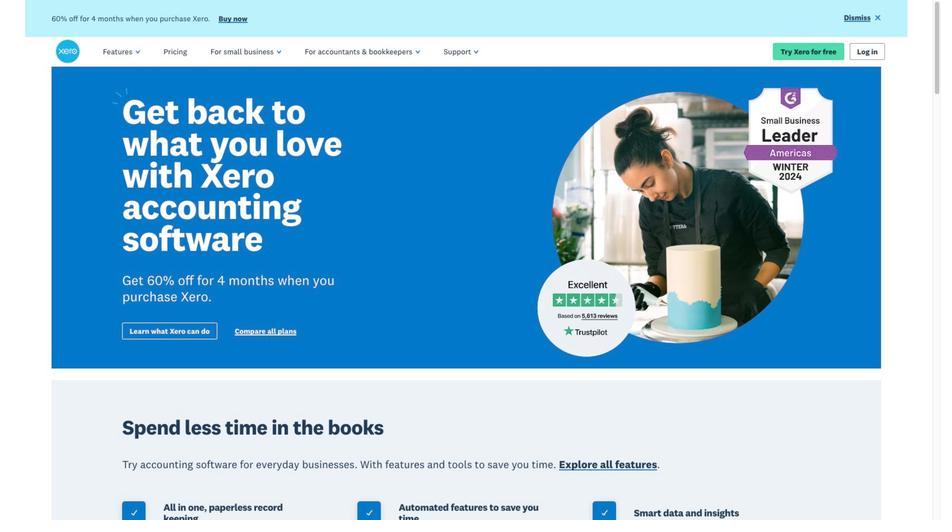 Task type: vqa. For each thing, say whether or not it's contained in the screenshot.
A Xero user decorating a cake with blue icing. Social proof badges surrounding the circular image.
yes



Task type: describe. For each thing, give the bounding box(es) containing it.
a xero user decorating a cake with blue icing. social proof badges surrounding the circular image. image
[[475, 66, 881, 369]]



